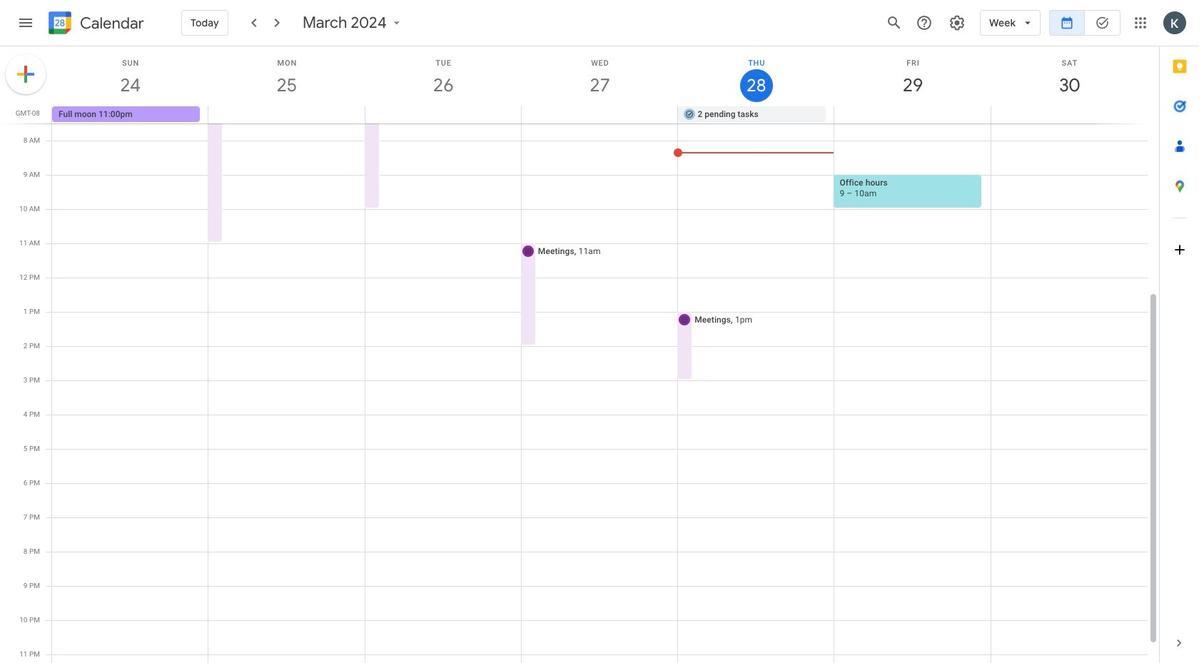 Task type: vqa. For each thing, say whether or not it's contained in the screenshot.
Conferencing
no



Task type: describe. For each thing, give the bounding box(es) containing it.
settings menu image
[[949, 14, 966, 31]]

calendar element
[[46, 9, 144, 40]]



Task type: locate. For each thing, give the bounding box(es) containing it.
row
[[46, 106, 1160, 124]]

tab list
[[1160, 46, 1200, 623]]

3 cell from the left
[[522, 106, 678, 124]]

2 cell from the left
[[365, 106, 522, 124]]

grid
[[0, 46, 1160, 663]]

4 cell from the left
[[835, 106, 991, 124]]

main drawer image
[[17, 14, 34, 31]]

1 cell from the left
[[209, 106, 365, 124]]

cell
[[209, 106, 365, 124], [365, 106, 522, 124], [522, 106, 678, 124], [835, 106, 991, 124], [991, 106, 1148, 124]]

heading
[[77, 15, 144, 32]]

heading inside calendar element
[[77, 15, 144, 32]]

5 cell from the left
[[991, 106, 1148, 124]]



